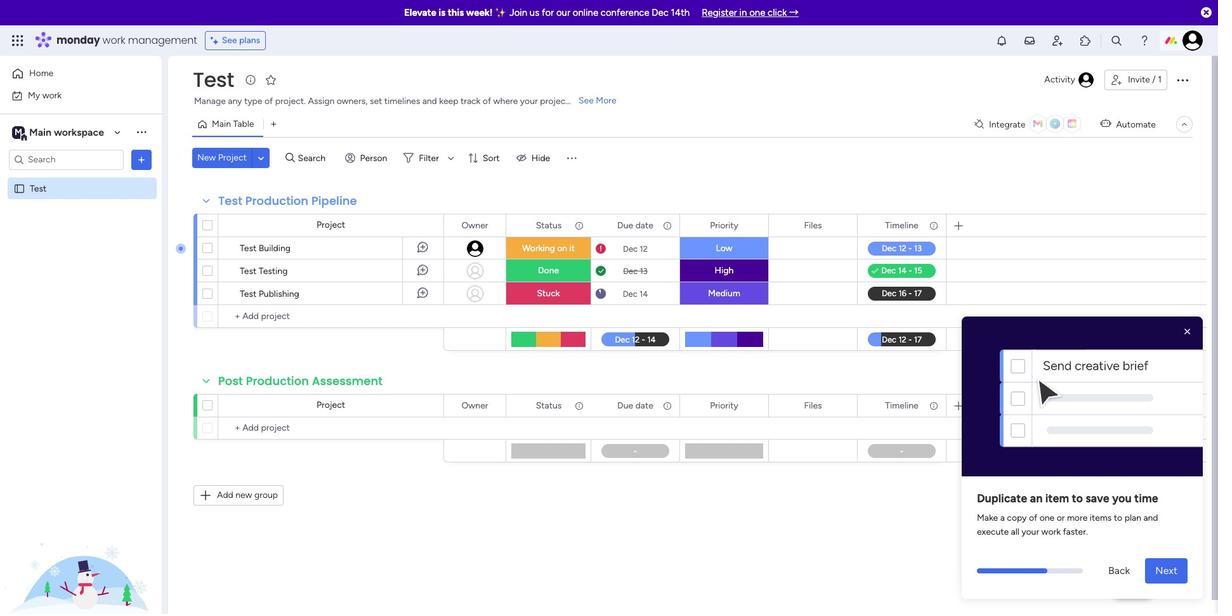 Task type: vqa. For each thing, say whether or not it's contained in the screenshot.
second Status field's 'STATUS'
no



Task type: locate. For each thing, give the bounding box(es) containing it.
1 date from the top
[[636, 220, 654, 231]]

1 vertical spatial timeline field
[[883, 399, 922, 413]]

0 vertical spatial production
[[245, 193, 309, 209]]

1 owner field from the top
[[459, 219, 492, 233]]

1 horizontal spatial of
[[483, 96, 491, 107]]

2 files field from the top
[[801, 399, 826, 413]]

to left plan
[[1115, 513, 1123, 524]]

0 vertical spatial priority field
[[707, 219, 742, 233]]

due date right column information icon
[[618, 400, 654, 411]]

test down test testing
[[240, 289, 257, 300]]

1 vertical spatial priority
[[710, 400, 739, 411]]

test left "building"
[[240, 243, 257, 254]]

test right public board image
[[30, 183, 47, 194]]

1 vertical spatial + add project text field
[[225, 421, 438, 436]]

assessment
[[312, 373, 383, 389]]

time
[[1135, 492, 1159, 506]]

stuck
[[537, 288, 560, 299]]

see for see plans
[[222, 35, 237, 46]]

2 files from the top
[[805, 400, 822, 411]]

dec left 14th
[[652, 7, 669, 18]]

1 vertical spatial one
[[1040, 513, 1055, 524]]

assign
[[308, 96, 335, 107]]

Priority field
[[707, 219, 742, 233], [707, 399, 742, 413]]

a
[[1001, 513, 1005, 524]]

0 vertical spatial project
[[218, 152, 247, 163]]

1 horizontal spatial your
[[1022, 527, 1040, 538]]

0 horizontal spatial work
[[42, 90, 62, 101]]

status left column information icon
[[536, 400, 562, 411]]

2 timeline field from the top
[[883, 399, 922, 413]]

1 horizontal spatial see
[[579, 95, 594, 106]]

1 timeline field from the top
[[883, 219, 922, 233]]

menu image
[[566, 152, 578, 164]]

main left table
[[212, 119, 231, 129]]

options image
[[488, 215, 497, 236], [662, 215, 671, 236], [840, 215, 849, 236], [176, 233, 187, 263], [574, 395, 583, 417], [662, 395, 671, 417]]

1 vertical spatial and
[[1144, 513, 1159, 524]]

14th
[[671, 7, 690, 18]]

2 status from the top
[[536, 400, 562, 411]]

close image
[[1182, 326, 1195, 338]]

execute
[[978, 527, 1009, 538]]

public board image
[[13, 182, 25, 195]]

dec left 13
[[623, 266, 638, 276]]

v2 search image
[[286, 151, 295, 165]]

your inside make a copy of one or more items to plan and execute all your work faster.
[[1022, 527, 1040, 538]]

status field up working on it at top left
[[533, 219, 565, 233]]

0 vertical spatial due
[[618, 220, 634, 231]]

2 owner from the top
[[462, 400, 488, 411]]

1 vertical spatial files field
[[801, 399, 826, 413]]

1 vertical spatial date
[[636, 400, 654, 411]]

0 vertical spatial work
[[103, 33, 125, 48]]

group
[[254, 490, 278, 501]]

due date
[[618, 220, 654, 231], [618, 400, 654, 411]]

1 horizontal spatial lottie animation image
[[962, 322, 1204, 481]]

+ add project text field down assessment
[[225, 421, 438, 436]]

work down or
[[1042, 527, 1061, 538]]

test for test production pipeline
[[218, 193, 242, 209]]

one left or
[[1040, 513, 1055, 524]]

filter button
[[399, 148, 459, 168]]

project down pipeline
[[317, 220, 345, 230]]

due date up dec 12
[[618, 220, 654, 231]]

dec
[[652, 7, 669, 18], [623, 244, 638, 254], [623, 266, 638, 276], [623, 289, 638, 299]]

1 vertical spatial your
[[1022, 527, 1040, 538]]

1 horizontal spatial one
[[1040, 513, 1055, 524]]

1 horizontal spatial and
[[1144, 513, 1159, 524]]

0 horizontal spatial lottie animation image
[[0, 486, 162, 614]]

column information image for 2nd the status field from the bottom of the page
[[574, 221, 585, 231]]

set
[[370, 96, 382, 107]]

production for post
[[246, 373, 309, 389]]

+ Add project text field
[[225, 309, 438, 324], [225, 421, 438, 436]]

1 vertical spatial due date
[[618, 400, 654, 411]]

1 priority field from the top
[[707, 219, 742, 233]]

see inside "link"
[[579, 95, 594, 106]]

2 due from the top
[[618, 400, 634, 411]]

my
[[28, 90, 40, 101]]

workspace options image
[[135, 126, 148, 139]]

Due date field
[[615, 219, 657, 233], [615, 399, 657, 413]]

filter
[[419, 153, 439, 163]]

dec 13
[[623, 266, 648, 276]]

1 vertical spatial lottie animation element
[[0, 486, 162, 614]]

column information image for test production pipeline's due date "field"
[[663, 221, 673, 231]]

stands.
[[571, 96, 599, 107]]

your right where
[[520, 96, 538, 107]]

collapse board header image
[[1180, 119, 1190, 129]]

lottie animation image
[[962, 322, 1204, 481], [0, 486, 162, 614]]

0 vertical spatial lottie animation element
[[962, 317, 1204, 481]]

duplicate an item to save you time
[[978, 492, 1159, 506]]

james peterson image
[[1183, 30, 1204, 51]]

your
[[520, 96, 538, 107], [1022, 527, 1040, 538]]

and
[[423, 96, 437, 107], [1144, 513, 1159, 524]]

1 horizontal spatial lottie animation element
[[962, 317, 1204, 481]]

see left plans
[[222, 35, 237, 46]]

1 vertical spatial due date field
[[615, 399, 657, 413]]

status
[[536, 220, 562, 231], [536, 400, 562, 411]]

activity
[[1045, 74, 1076, 85]]

monday work management
[[56, 33, 197, 48]]

test list box
[[0, 175, 162, 371]]

0 vertical spatial status field
[[533, 219, 565, 233]]

see plans button
[[205, 31, 266, 50]]

due date field up dec 12
[[615, 219, 657, 233]]

main for main workspace
[[29, 126, 51, 138]]

lottie animation element
[[962, 317, 1204, 481], [0, 486, 162, 614]]

see more
[[579, 95, 617, 106]]

show board description image
[[243, 74, 258, 86]]

manage
[[194, 96, 226, 107]]

test left testing at the left of the page
[[240, 266, 257, 277]]

plan
[[1125, 513, 1142, 524]]

1 horizontal spatial main
[[212, 119, 231, 129]]

2 + add project text field from the top
[[225, 421, 438, 436]]

owner
[[462, 220, 488, 231], [462, 400, 488, 411]]

project
[[218, 152, 247, 163], [317, 220, 345, 230], [317, 400, 345, 411]]

1 status from the top
[[536, 220, 562, 231]]

1 timeline from the top
[[886, 220, 919, 231]]

workspace selection element
[[12, 125, 106, 141]]

0 vertical spatial your
[[520, 96, 538, 107]]

due right column information icon
[[618, 400, 634, 411]]

0 horizontal spatial to
[[1072, 492, 1084, 506]]

1 vertical spatial owner field
[[459, 399, 492, 413]]

status up working on it at top left
[[536, 220, 562, 231]]

0 horizontal spatial see
[[222, 35, 237, 46]]

0 vertical spatial files
[[805, 220, 822, 231]]

manage any type of project. assign owners, set timelines and keep track of where your project stands.
[[194, 96, 599, 107]]

production down v2 search icon
[[245, 193, 309, 209]]

one right in
[[750, 7, 766, 18]]

owner for second owner field from the top
[[462, 400, 488, 411]]

1 vertical spatial due
[[618, 400, 634, 411]]

main
[[212, 119, 231, 129], [29, 126, 51, 138]]

more
[[1068, 513, 1088, 524]]

0 vertical spatial lottie animation image
[[962, 322, 1204, 481]]

option
[[0, 177, 162, 180]]

0 vertical spatial timeline
[[886, 220, 919, 231]]

1 vertical spatial owner
[[462, 400, 488, 411]]

2 horizontal spatial work
[[1042, 527, 1061, 538]]

make
[[978, 513, 999, 524]]

of
[[265, 96, 273, 107], [483, 96, 491, 107], [1030, 513, 1038, 524]]

production inside post production assessment field
[[246, 373, 309, 389]]

1 horizontal spatial to
[[1115, 513, 1123, 524]]

2 date from the top
[[636, 400, 654, 411]]

1 files from the top
[[805, 220, 822, 231]]

1 + add project text field from the top
[[225, 309, 438, 324]]

1 due from the top
[[618, 220, 634, 231]]

1 vertical spatial status field
[[533, 399, 565, 413]]

m
[[15, 127, 22, 137]]

dec left 14
[[623, 289, 638, 299]]

1 vertical spatial status
[[536, 400, 562, 411]]

Timeline field
[[883, 219, 922, 233], [883, 399, 922, 413]]

project right new
[[218, 152, 247, 163]]

and inside make a copy of one or more items to plan and execute all your work faster.
[[1144, 513, 1159, 524]]

0 vertical spatial see
[[222, 35, 237, 46]]

2 due date field from the top
[[615, 399, 657, 413]]

Test field
[[190, 65, 237, 94]]

timelines
[[385, 96, 420, 107]]

dec for dec 12
[[623, 244, 638, 254]]

angle down image
[[258, 153, 264, 163]]

work
[[103, 33, 125, 48], [42, 90, 62, 101], [1042, 527, 1061, 538]]

v2 overdue deadline image
[[596, 243, 606, 255]]

dec left 12 on the right of the page
[[623, 244, 638, 254]]

low
[[716, 243, 733, 254]]

work inside button
[[42, 90, 62, 101]]

this
[[448, 7, 464, 18]]

0 vertical spatial owner field
[[459, 219, 492, 233]]

1 vertical spatial files
[[805, 400, 822, 411]]

0 horizontal spatial lottie animation element
[[0, 486, 162, 614]]

Search in workspace field
[[27, 152, 106, 167]]

due date field right column information icon
[[615, 399, 657, 413]]

1 horizontal spatial work
[[103, 33, 125, 48]]

work for my
[[42, 90, 62, 101]]

Status field
[[533, 219, 565, 233], [533, 399, 565, 413]]

0 vertical spatial priority
[[710, 220, 739, 231]]

options image
[[1176, 72, 1191, 88], [135, 153, 148, 166], [574, 215, 583, 236], [751, 215, 760, 236], [929, 215, 938, 236], [488, 395, 497, 417], [929, 395, 938, 417]]

see left more
[[579, 95, 594, 106]]

add view image
[[271, 120, 276, 129]]

test inside field
[[218, 193, 242, 209]]

test production pipeline
[[218, 193, 357, 209]]

1 due date from the top
[[618, 220, 654, 231]]

2 due date from the top
[[618, 400, 654, 411]]

Post Production Assessment field
[[215, 373, 386, 390]]

work right the my
[[42, 90, 62, 101]]

0 horizontal spatial main
[[29, 126, 51, 138]]

register
[[702, 7, 738, 18]]

2 priority field from the top
[[707, 399, 742, 413]]

0 vertical spatial status
[[536, 220, 562, 231]]

an
[[1031, 492, 1043, 506]]

column information image for due date "field" for post production assessment
[[663, 401, 673, 411]]

test down new project button on the left top
[[218, 193, 242, 209]]

and right plan
[[1144, 513, 1159, 524]]

of right track
[[483, 96, 491, 107]]

due for assessment
[[618, 400, 634, 411]]

0 vertical spatial due date field
[[615, 219, 657, 233]]

next
[[1156, 565, 1178, 577]]

0 vertical spatial to
[[1072, 492, 1084, 506]]

more
[[596, 95, 617, 106]]

of inside make a copy of one or more items to plan and execute all your work faster.
[[1030, 513, 1038, 524]]

test for test testing
[[240, 266, 257, 277]]

0 vertical spatial + add project text field
[[225, 309, 438, 324]]

work right monday
[[103, 33, 125, 48]]

of right copy
[[1030, 513, 1038, 524]]

due up dec 12
[[618, 220, 634, 231]]

notifications image
[[996, 34, 1009, 47]]

workspace image
[[12, 125, 25, 139]]

dapulse checkmark sign image
[[872, 264, 879, 279]]

2 vertical spatial work
[[1042, 527, 1061, 538]]

automate
[[1117, 119, 1157, 130]]

main inside 'workspace selection' element
[[29, 126, 51, 138]]

project down assessment
[[317, 400, 345, 411]]

main for main table
[[212, 119, 231, 129]]

2 horizontal spatial of
[[1030, 513, 1038, 524]]

1 due date field from the top
[[615, 219, 657, 233]]

0 vertical spatial one
[[750, 7, 766, 18]]

table
[[233, 119, 254, 129]]

column information image
[[574, 221, 585, 231], [663, 221, 673, 231], [929, 221, 939, 231], [663, 401, 673, 411], [929, 401, 939, 411]]

1 vertical spatial lottie animation image
[[0, 486, 162, 614]]

1 vertical spatial to
[[1115, 513, 1123, 524]]

test
[[193, 65, 234, 94], [30, 183, 47, 194], [218, 193, 242, 209], [240, 243, 257, 254], [240, 266, 257, 277], [240, 289, 257, 300]]

main right workspace icon
[[29, 126, 51, 138]]

select product image
[[11, 34, 24, 47]]

0 vertical spatial and
[[423, 96, 437, 107]]

hide button
[[511, 148, 558, 168]]

elevate is this week! ✨ join us for our online conference dec 14th
[[404, 7, 690, 18]]

Files field
[[801, 219, 826, 233], [801, 399, 826, 413]]

items
[[1090, 513, 1112, 524]]

see inside button
[[222, 35, 237, 46]]

main table button
[[192, 114, 264, 135]]

week!
[[466, 7, 493, 18]]

of right type
[[265, 96, 273, 107]]

1 vertical spatial production
[[246, 373, 309, 389]]

you
[[1113, 492, 1132, 506]]

production right post
[[246, 373, 309, 389]]

to inside make a copy of one or more items to plan and execute all your work faster.
[[1115, 513, 1123, 524]]

test up manage in the left of the page
[[193, 65, 234, 94]]

1 vertical spatial timeline
[[886, 400, 919, 411]]

0 vertical spatial date
[[636, 220, 654, 231]]

0 vertical spatial due date
[[618, 220, 654, 231]]

1 vertical spatial project
[[317, 220, 345, 230]]

to up the "more"
[[1072, 492, 1084, 506]]

test testing
[[240, 266, 288, 277]]

production inside test production pipeline field
[[245, 193, 309, 209]]

0 vertical spatial files field
[[801, 219, 826, 233]]

1 vertical spatial see
[[579, 95, 594, 106]]

due
[[618, 220, 634, 231], [618, 400, 634, 411]]

+ add project text field down publishing
[[225, 309, 438, 324]]

Owner field
[[459, 219, 492, 233], [459, 399, 492, 413]]

1 vertical spatial priority field
[[707, 399, 742, 413]]

new
[[236, 490, 252, 501]]

2 vertical spatial project
[[317, 400, 345, 411]]

main inside "button"
[[212, 119, 231, 129]]

timeline
[[886, 220, 919, 231], [886, 400, 919, 411]]

status field left column information icon
[[533, 399, 565, 413]]

workspace
[[54, 126, 104, 138]]

our
[[557, 7, 571, 18]]

✨
[[495, 7, 507, 18]]

progress bar
[[978, 569, 1048, 574]]

test building
[[240, 243, 291, 254]]

priority
[[710, 220, 739, 231], [710, 400, 739, 411]]

invite members image
[[1052, 34, 1065, 47]]

and left keep
[[423, 96, 437, 107]]

my work button
[[8, 85, 136, 106]]

1 owner from the top
[[462, 220, 488, 231]]

your right all
[[1022, 527, 1040, 538]]

project for post production assessment
[[317, 400, 345, 411]]

0 vertical spatial owner
[[462, 220, 488, 231]]

0 horizontal spatial of
[[265, 96, 273, 107]]

inbox image
[[1024, 34, 1037, 47]]

to
[[1072, 492, 1084, 506], [1115, 513, 1123, 524]]

0 vertical spatial timeline field
[[883, 219, 922, 233]]

make a copy of one or more items to plan and execute all your work faster.
[[978, 513, 1159, 538]]

date
[[636, 220, 654, 231], [636, 400, 654, 411]]

1 vertical spatial work
[[42, 90, 62, 101]]



Task type: describe. For each thing, give the bounding box(es) containing it.
1 files field from the top
[[801, 219, 826, 233]]

due for pipeline
[[618, 220, 634, 231]]

project
[[540, 96, 569, 107]]

testing
[[259, 266, 288, 277]]

for
[[542, 7, 554, 18]]

sort button
[[463, 148, 508, 168]]

keep
[[439, 96, 459, 107]]

is
[[439, 7, 446, 18]]

medium
[[709, 288, 741, 299]]

see plans
[[222, 35, 260, 46]]

all
[[1012, 527, 1020, 538]]

or
[[1057, 513, 1065, 524]]

of for manage
[[265, 96, 273, 107]]

pipeline
[[312, 193, 357, 209]]

test for test building
[[240, 243, 257, 254]]

help image
[[1139, 34, 1151, 47]]

project for test production pipeline
[[317, 220, 345, 230]]

duplicate
[[978, 492, 1028, 506]]

us
[[530, 7, 540, 18]]

high
[[715, 265, 734, 276]]

on
[[557, 243, 568, 254]]

conference
[[601, 7, 650, 18]]

elevate
[[404, 7, 437, 18]]

search everything image
[[1111, 34, 1124, 47]]

2 priority from the top
[[710, 400, 739, 411]]

2 status field from the top
[[533, 399, 565, 413]]

status for 2nd the status field from the bottom of the page
[[536, 220, 562, 231]]

of for make
[[1030, 513, 1038, 524]]

status for 2nd the status field from the top of the page
[[536, 400, 562, 411]]

my work
[[28, 90, 62, 101]]

building
[[259, 243, 291, 254]]

project.
[[275, 96, 306, 107]]

test publishing
[[240, 289, 299, 300]]

dec 12
[[623, 244, 648, 254]]

1 status field from the top
[[533, 219, 565, 233]]

work inside make a copy of one or more items to plan and execute all your work faster.
[[1042, 527, 1061, 538]]

save
[[1086, 492, 1110, 506]]

back button
[[1099, 559, 1141, 584]]

date for post production assessment
[[636, 400, 654, 411]]

main workspace
[[29, 126, 104, 138]]

working on it
[[522, 243, 575, 254]]

help button
[[1111, 578, 1155, 599]]

invite
[[1129, 74, 1151, 85]]

publishing
[[259, 289, 299, 300]]

see more link
[[578, 95, 618, 107]]

register in one click →
[[702, 7, 799, 18]]

sort
[[483, 153, 500, 163]]

help
[[1122, 582, 1145, 595]]

dec 14
[[623, 289, 648, 299]]

new project
[[197, 152, 247, 163]]

item
[[1046, 492, 1070, 506]]

faster.
[[1064, 527, 1089, 538]]

project inside button
[[218, 152, 247, 163]]

due date field for test production pipeline
[[615, 219, 657, 233]]

→
[[790, 7, 799, 18]]

production for test
[[245, 193, 309, 209]]

due date for assessment
[[618, 400, 654, 411]]

due date for pipeline
[[618, 220, 654, 231]]

dapulse integrations image
[[975, 120, 984, 129]]

monday
[[56, 33, 100, 48]]

Search field
[[295, 149, 333, 167]]

home
[[29, 68, 53, 79]]

due date field for post production assessment
[[615, 399, 657, 413]]

home button
[[8, 63, 136, 84]]

autopilot image
[[1101, 116, 1112, 132]]

2 owner field from the top
[[459, 399, 492, 413]]

integrate
[[990, 119, 1026, 130]]

work for monday
[[103, 33, 125, 48]]

12
[[640, 244, 648, 254]]

join
[[510, 7, 528, 18]]

any
[[228, 96, 242, 107]]

add to favorites image
[[265, 73, 277, 86]]

date for test production pipeline
[[636, 220, 654, 231]]

13
[[640, 266, 648, 276]]

hide
[[532, 153, 551, 163]]

invite / 1 button
[[1105, 70, 1168, 90]]

1
[[1159, 74, 1162, 85]]

dec for dec 14
[[623, 289, 638, 299]]

0 horizontal spatial one
[[750, 7, 766, 18]]

owner for 2nd owner field from the bottom of the page
[[462, 220, 488, 231]]

activity button
[[1040, 70, 1100, 90]]

add new group button
[[194, 486, 284, 506]]

column information image
[[574, 401, 585, 411]]

dec for dec 13
[[623, 266, 638, 276]]

/
[[1153, 74, 1156, 85]]

main table
[[212, 119, 254, 129]]

click
[[768, 7, 787, 18]]

v2 done deadline image
[[596, 265, 606, 277]]

track
[[461, 96, 481, 107]]

person
[[360, 153, 387, 163]]

type
[[244, 96, 262, 107]]

2 timeline from the top
[[886, 400, 919, 411]]

one inside make a copy of one or more items to plan and execute all your work faster.
[[1040, 513, 1055, 524]]

1 priority from the top
[[710, 220, 739, 231]]

register in one click → link
[[702, 7, 799, 18]]

test for test publishing
[[240, 289, 257, 300]]

add
[[217, 490, 233, 501]]

copy
[[1008, 513, 1027, 524]]

plans
[[239, 35, 260, 46]]

management
[[128, 33, 197, 48]]

new
[[197, 152, 216, 163]]

back
[[1109, 565, 1131, 577]]

0 horizontal spatial your
[[520, 96, 538, 107]]

online
[[573, 7, 599, 18]]

arrow down image
[[444, 150, 459, 166]]

0 horizontal spatial and
[[423, 96, 437, 107]]

working
[[522, 243, 555, 254]]

post
[[218, 373, 243, 389]]

14
[[640, 289, 648, 299]]

see for see more
[[579, 95, 594, 106]]

test inside 'list box'
[[30, 183, 47, 194]]

it
[[570, 243, 575, 254]]

Test Production Pipeline field
[[215, 193, 360, 209]]

person button
[[340, 148, 395, 168]]

add new group
[[217, 490, 278, 501]]

apps image
[[1080, 34, 1092, 47]]



